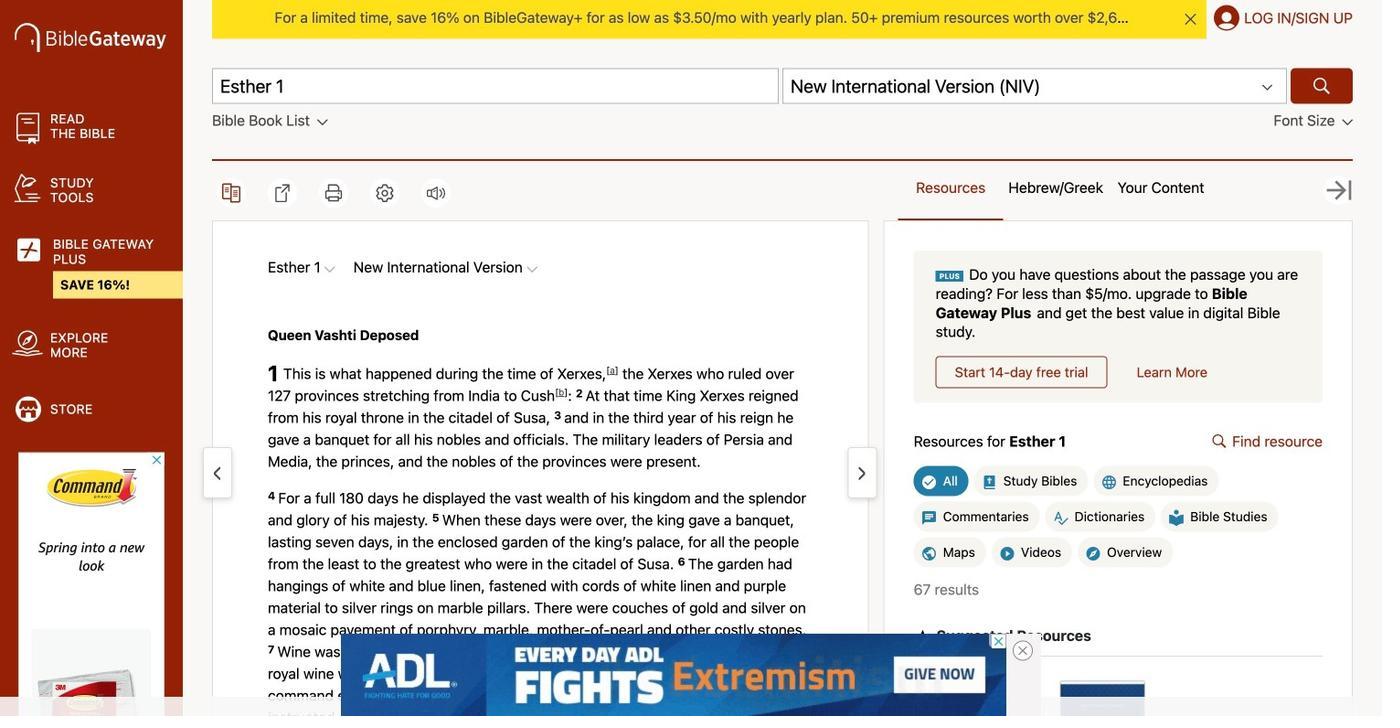 Task type: vqa. For each thing, say whether or not it's contained in the screenshot.
group
no



Task type: locate. For each thing, give the bounding box(es) containing it.
None search field
[[212, 68, 1354, 104]]

nehemiah 13 image
[[214, 464, 220, 483]]

niv grace and truth study bible image
[[914, 677, 1006, 716]]

advertisement element
[[18, 452, 165, 716], [341, 634, 1007, 716]]

user notice alert
[[183, 0, 1383, 39]]

search image
[[1312, 75, 1334, 97]]

1 horizontal spatial advertisement element
[[341, 634, 1007, 716]]



Task type: describe. For each thing, give the bounding box(es) containing it.
0 horizontal spatial advertisement element
[[18, 452, 165, 716]]

Quick Search text field
[[212, 68, 779, 104]]

close sidebar image
[[1325, 176, 1355, 205]]

niv study bible notes, fully revised edition image
[[1059, 677, 1150, 716]]

esther 2 image
[[859, 464, 866, 483]]

listen to esther 1 image
[[427, 186, 445, 201]]



